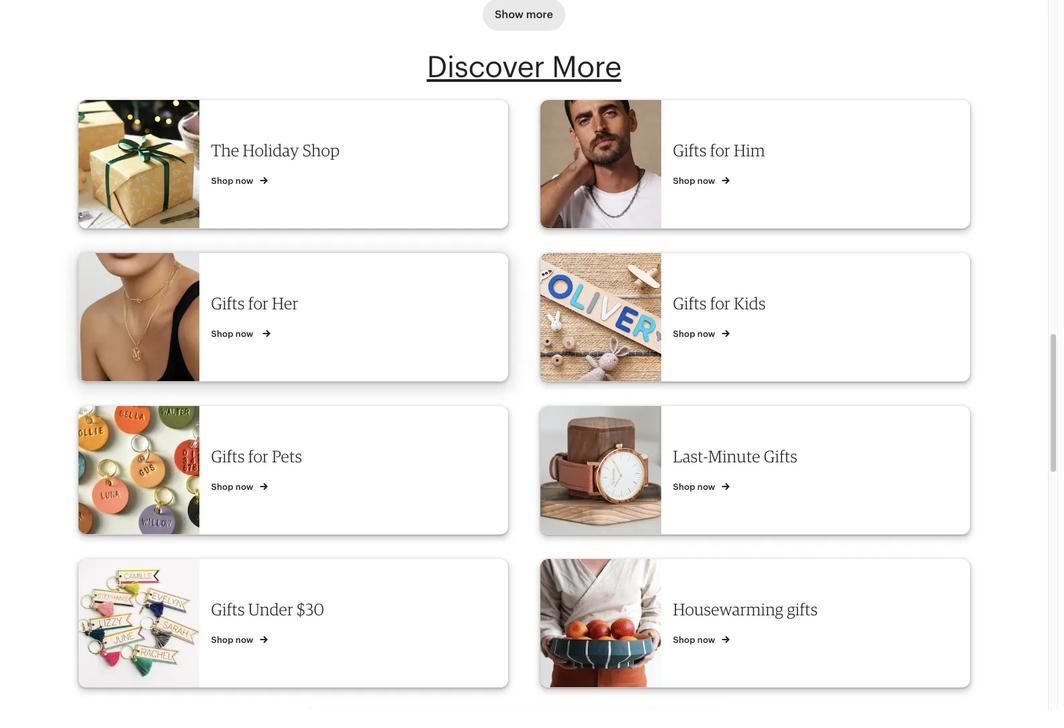 Task type: vqa. For each thing, say whether or not it's contained in the screenshot.
Last-Minute Gifts's Shop
yes



Task type: locate. For each thing, give the bounding box(es) containing it.
shop now down gifts for her
[[211, 329, 256, 339]]

shop now down gifts for him
[[673, 176, 718, 186]]

shop down gifts for pets
[[211, 482, 233, 492]]

now down 'the'
[[236, 176, 254, 186]]

gifts left kids on the top of page
[[673, 293, 707, 313]]

shop down gifts for kids
[[673, 329, 695, 339]]

shop
[[302, 140, 340, 160], [211, 176, 233, 186], [673, 176, 695, 186], [211, 329, 233, 339], [673, 329, 695, 339], [211, 482, 233, 492], [673, 482, 695, 492], [211, 635, 233, 645], [673, 635, 695, 645]]

gifts left her
[[211, 293, 245, 313]]

the
[[211, 140, 239, 160]]

shop down last-
[[673, 482, 695, 492]]

shop down the gifts under $30
[[211, 635, 233, 645]]

shop for gifts under $30
[[211, 635, 233, 645]]

shop now down the gifts under $30
[[211, 635, 256, 645]]

shop down housewarming
[[673, 635, 695, 645]]

shop now for the holiday shop
[[211, 176, 256, 186]]

kids
[[734, 293, 766, 313]]

shop now for last-minute gifts
[[673, 482, 718, 492]]

now down gifts for him
[[697, 176, 715, 186]]

now for gifts for her
[[236, 329, 254, 339]]

gifts left the pets on the left bottom of the page
[[211, 446, 245, 466]]

housewarming
[[673, 599, 784, 619]]

last-
[[673, 446, 708, 466]]

now down housewarming
[[697, 635, 715, 645]]

shop for gifts for her
[[211, 329, 233, 339]]

shop now
[[211, 176, 256, 186], [673, 176, 718, 186], [211, 329, 256, 339], [673, 329, 718, 339], [211, 482, 256, 492], [673, 482, 718, 492], [211, 635, 256, 645], [673, 635, 718, 645]]

for left him
[[710, 140, 730, 160]]

gifts left him
[[673, 140, 707, 160]]

discover
[[427, 51, 545, 84]]

the holiday shop
[[211, 140, 340, 160]]

her
[[272, 293, 298, 313]]

shop down 'the'
[[211, 176, 233, 186]]

shop now down gifts for kids
[[673, 329, 718, 339]]

gifts for gifts for kids
[[673, 293, 707, 313]]

show
[[495, 8, 524, 21]]

now for gifts under $30
[[236, 635, 254, 645]]

gifts
[[787, 599, 818, 619]]

gifts for him
[[673, 140, 765, 160]]

shop now down last-
[[673, 482, 718, 492]]

him
[[734, 140, 765, 160]]

now
[[236, 176, 254, 186], [697, 176, 715, 186], [236, 329, 254, 339], [697, 329, 715, 339], [236, 482, 254, 492], [697, 482, 715, 492], [236, 635, 254, 645], [697, 635, 715, 645]]

for left kids on the top of page
[[710, 293, 730, 313]]

shop now down gifts for pets
[[211, 482, 256, 492]]

shop right holiday
[[302, 140, 340, 160]]

shop down gifts for her
[[211, 329, 233, 339]]

gifts
[[673, 140, 707, 160], [211, 293, 245, 313], [673, 293, 707, 313], [211, 446, 245, 466], [764, 446, 798, 466], [211, 599, 245, 619]]

now down gifts for kids
[[697, 329, 715, 339]]

now down last-
[[697, 482, 715, 492]]

shop now down 'the'
[[211, 176, 256, 186]]

for
[[710, 140, 730, 160], [248, 293, 269, 313], [710, 293, 730, 313], [248, 446, 269, 466]]

for left the pets on the left bottom of the page
[[248, 446, 269, 466]]

pets
[[272, 446, 302, 466]]

shop for gifts for kids
[[673, 329, 695, 339]]

now down the gifts under $30
[[236, 635, 254, 645]]

for left her
[[248, 293, 269, 313]]

now down gifts for pets
[[236, 482, 254, 492]]

now down gifts for her
[[236, 329, 254, 339]]

minute
[[708, 446, 760, 466]]

gifts left under
[[211, 599, 245, 619]]

shop down gifts for him
[[673, 176, 695, 186]]

more
[[526, 8, 553, 21]]



Task type: describe. For each thing, give the bounding box(es) containing it.
$30
[[297, 599, 324, 619]]

now for gifts for him
[[697, 176, 715, 186]]

now for gifts for kids
[[697, 329, 715, 339]]

for for him
[[710, 140, 730, 160]]

gifts for her
[[211, 293, 298, 313]]

gifts for gifts under $30
[[211, 599, 245, 619]]

gifts for gifts for him
[[673, 140, 707, 160]]

gifts right the minute
[[764, 446, 798, 466]]

shop for the holiday shop
[[211, 176, 233, 186]]

now for gifts for pets
[[236, 482, 254, 492]]

shop for gifts for him
[[673, 176, 695, 186]]

more
[[552, 51, 621, 84]]

holiday
[[243, 140, 299, 160]]

shop now for gifts for kids
[[673, 329, 718, 339]]

under
[[248, 599, 293, 619]]

gifts for pets
[[211, 446, 302, 466]]

for for her
[[248, 293, 269, 313]]

show more link
[[483, 0, 565, 31]]

shop now for gifts under $30
[[211, 635, 256, 645]]

now for last-minute gifts
[[697, 482, 715, 492]]

shop now down housewarming
[[673, 635, 718, 645]]

gifts for kids
[[673, 293, 766, 313]]

discover more link
[[427, 51, 621, 84]]

show more
[[495, 8, 553, 21]]

discover more
[[427, 51, 621, 84]]

for for pets
[[248, 446, 269, 466]]

gifts for gifts for pets
[[211, 446, 245, 466]]

last-minute gifts
[[673, 446, 798, 466]]

for for kids
[[710, 293, 730, 313]]

shop now for gifts for her
[[211, 329, 256, 339]]

gifts for gifts for her
[[211, 293, 245, 313]]

shop now for gifts for him
[[673, 176, 718, 186]]

gifts under $30
[[211, 599, 324, 619]]

now for the holiday shop
[[236, 176, 254, 186]]

shop for last-minute gifts
[[673, 482, 695, 492]]

housewarming gifts
[[673, 599, 818, 619]]

shop now for gifts for pets
[[211, 482, 256, 492]]

shop for gifts for pets
[[211, 482, 233, 492]]



